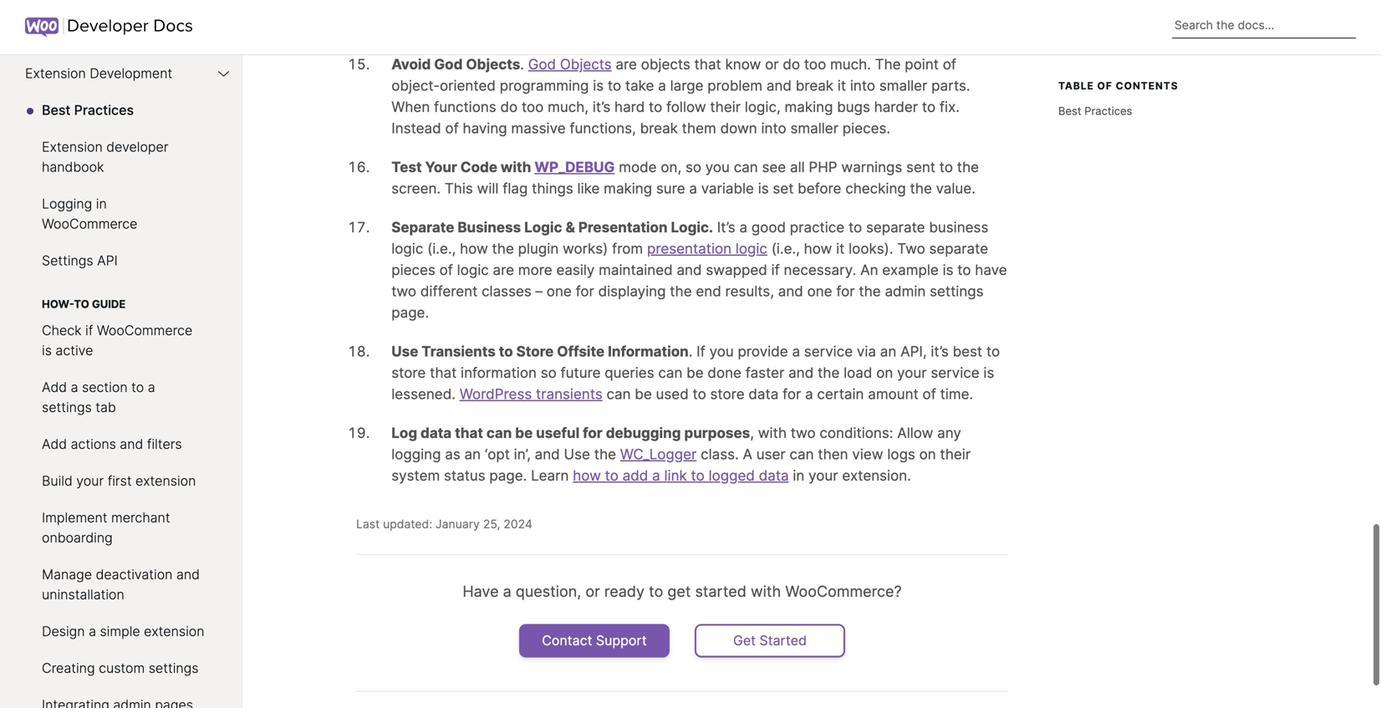 Task type: vqa. For each thing, say whether or not it's contained in the screenshot.


Task type: describe. For each thing, give the bounding box(es) containing it.
purposes
[[685, 424, 750, 442]]

tab
[[96, 399, 116, 416]]

'opt
[[485, 446, 510, 463]]

so inside mode on, so you can see all php warnings sent to the screen. this will flag things like making sure a variable is set before checking the value.
[[686, 159, 702, 176]]

to right the link
[[691, 467, 705, 484]]

0 vertical spatial break
[[796, 77, 834, 94]]

logging in woocommerce
[[42, 196, 138, 232]]

of up parts.
[[943, 56, 957, 73]]

1 vertical spatial too
[[522, 98, 544, 115]]

load
[[844, 364, 873, 381]]

know
[[726, 56, 761, 73]]

for down necessary.
[[837, 283, 855, 300]]

simple
[[100, 624, 140, 640]]

of down 'functions'
[[445, 120, 459, 137]]

amount
[[868, 386, 919, 403]]

for down easily at left top
[[576, 283, 595, 300]]

1 vertical spatial be
[[635, 386, 652, 403]]

transients
[[536, 386, 603, 403]]

sent
[[907, 159, 936, 176]]

guide
[[92, 298, 126, 311]]

can inside class. a user can then view logs on their system status page. learn
[[790, 446, 814, 463]]

section
[[82, 379, 128, 396]]

offsite
[[557, 343, 605, 360]]

actions
[[71, 436, 116, 453]]

to inside . if you provide a service via an api, it's best to store that information so future queries can be done faster and the load on your service is lessened.
[[987, 343, 1000, 360]]

so inside . if you provide a service via an api, it's best to store that information so future queries can be done faster and the load on your service is lessened.
[[541, 364, 557, 381]]

to
[[74, 298, 89, 311]]

practices for the left best practices link
[[74, 102, 134, 118]]

avoid god objects . god objects
[[392, 56, 612, 73]]

to left add on the bottom of page
[[605, 467, 619, 484]]

can down "queries"
[[607, 386, 631, 403]]

design
[[42, 624, 85, 640]]

view
[[853, 446, 884, 463]]

0 vertical spatial smaller
[[880, 77, 928, 94]]

if inside (i.e., how it looks). two separate pieces of logic are more easily maintained and swapped if necessary. an example is to have two different classes – one for displaying the end results, and one for the admin settings page.
[[772, 261, 780, 279]]

variable
[[702, 180, 754, 197]]

presentation
[[647, 240, 732, 257]]

the down sent
[[910, 180, 933, 197]]

contact support link
[[519, 624, 670, 658]]

sure
[[657, 180, 686, 197]]

0 horizontal spatial best practices link
[[0, 92, 242, 129]]

woocommerce extension development best practices element
[[356, 0, 1009, 555]]

extension development
[[25, 65, 172, 82]]

manage
[[42, 567, 92, 583]]

extension.
[[843, 467, 912, 484]]

(i.e., inside (i.e., how it looks). two separate pieces of logic are more easily maintained and swapped if necessary. an example is to have two different classes – one for displaying the end results, and one for the admin settings page.
[[772, 240, 800, 257]]

table
[[1059, 80, 1095, 92]]

much,
[[548, 98, 589, 115]]

0 horizontal spatial smaller
[[791, 120, 839, 137]]

implement merchant onboarding link
[[0, 500, 242, 557]]

2 objects from the left
[[560, 56, 612, 73]]

an
[[861, 261, 879, 279]]

future
[[561, 364, 601, 381]]

first
[[108, 473, 132, 489]]

2 god from the left
[[528, 56, 556, 73]]

class.
[[701, 446, 739, 463]]

0 vertical spatial use
[[392, 343, 419, 360]]

functions
[[434, 98, 497, 115]]

settings api link
[[0, 243, 242, 279]]

status
[[444, 467, 486, 484]]

2 one from the left
[[808, 283, 833, 300]]

how inside (i.e., how it looks). two separate pieces of logic are more easily maintained and swapped if necessary. an example is to have two different classes – one for displaying the end results, and one for the admin settings page.
[[804, 240, 833, 257]]

test
[[392, 159, 422, 176]]

via
[[857, 343, 877, 360]]

your
[[425, 159, 457, 176]]

practices for right best practices link
[[1085, 104, 1133, 117]]

your inside main menu "element"
[[76, 473, 104, 489]]

done
[[708, 364, 742, 381]]

wordpress transients can be used to store data for a certain amount of time.
[[460, 386, 974, 403]]

1 horizontal spatial store
[[711, 386, 745, 403]]

of inside table of contents element
[[1098, 80, 1113, 92]]

a inside . if you provide a service via an api, it's best to store that information so future queries can be done faster and the load on your service is lessened.
[[792, 343, 800, 360]]

and inside 'are objects that know or do too much. the point of object-oriented programming is to take a large problem and break it into smaller parts. when functions do too much, it's hard to follow their logic, making bugs harder to fix. instead of having massive functions, break them down into smaller pieces.'
[[767, 77, 792, 94]]

implement merchant onboarding
[[42, 510, 170, 546]]

have
[[463, 583, 499, 601]]

1 horizontal spatial service
[[931, 364, 980, 381]]

admin
[[885, 283, 926, 300]]

onboarding
[[42, 530, 113, 546]]

1 vertical spatial data
[[421, 424, 452, 442]]

this
[[445, 180, 473, 197]]

flag
[[503, 180, 528, 197]]

test your code with wp_debug
[[392, 159, 615, 176]]

functions,
[[570, 120, 636, 137]]

active
[[56, 343, 93, 359]]

the left end
[[670, 283, 692, 300]]

and down presentation
[[677, 261, 702, 279]]

custom
[[99, 660, 145, 677]]

it's a good practice to separate business logic (i.e., how the plugin works) from
[[392, 219, 989, 257]]

the down an
[[859, 283, 881, 300]]

developer
[[106, 139, 169, 155]]

logic inside it's a good practice to separate business logic (i.e., how the plugin works) from
[[392, 240, 423, 257]]

presentation
[[579, 219, 668, 236]]

updated:
[[383, 517, 433, 532]]

separate for to
[[867, 219, 926, 236]]

that for objects
[[695, 56, 722, 73]]

on inside . if you provide a service via an api, it's best to store that information so future queries can be done faster and the load on your service is lessened.
[[877, 364, 894, 381]]

wp_debug
[[535, 159, 615, 176]]

get started link
[[695, 624, 846, 658]]

end
[[696, 283, 722, 300]]

,
[[750, 424, 754, 442]]

0 horizontal spatial be
[[515, 424, 533, 442]]

contact
[[542, 633, 593, 649]]

data for can
[[749, 386, 779, 403]]

plugin
[[518, 240, 559, 257]]

used
[[656, 386, 689, 403]]

code
[[461, 159, 498, 176]]

hard
[[615, 98, 645, 115]]

presentation logic link
[[647, 240, 768, 257]]

1 god from the left
[[434, 56, 463, 73]]

separate for two
[[930, 240, 989, 257]]

swapped
[[706, 261, 768, 279]]

will
[[477, 180, 499, 197]]

like
[[578, 180, 600, 197]]

store inside . if you provide a service via an api, it's best to store that information so future queries can be done faster and the load on your service is lessened.
[[392, 364, 426, 381]]

in inside logging in woocommerce
[[96, 196, 107, 212]]

1 vertical spatial into
[[762, 120, 787, 137]]

to left the fix.
[[923, 98, 936, 115]]

classes
[[482, 283, 532, 300]]

add for add a section to a settings tab
[[42, 379, 67, 396]]

object-
[[392, 77, 440, 94]]

1 horizontal spatial into
[[851, 77, 876, 94]]

a right have
[[503, 583, 512, 601]]

to right hard on the left top of page
[[649, 98, 663, 115]]

2 vertical spatial with
[[751, 583, 781, 601]]

extension development link
[[0, 55, 242, 92]]

get
[[668, 583, 691, 601]]

that for data
[[455, 424, 483, 442]]

a right "section"
[[148, 379, 155, 396]]

and inside , with two conditions: allow any logging as an 'opt in', and  use the
[[535, 446, 560, 463]]

on inside class. a user can then view logs on their system status page. learn
[[920, 446, 937, 463]]

and down necessary.
[[778, 283, 804, 300]]

0 horizontal spatial service
[[804, 343, 853, 360]]

the inside . if you provide a service via an api, it's best to store that information so future queries can be done faster and the load on your service is lessened.
[[818, 364, 840, 381]]

1 horizontal spatial how
[[573, 467, 601, 484]]

0 vertical spatial with
[[501, 159, 531, 176]]

1 horizontal spatial best practices link
[[1059, 96, 1302, 125]]

a left the link
[[653, 467, 661, 484]]

settings inside the creating custom settings link
[[149, 660, 199, 677]]

filters
[[147, 436, 182, 453]]

an inside , with two conditions: allow any logging as an 'opt in', and  use the
[[465, 446, 481, 463]]

merchant
[[111, 510, 170, 526]]

it inside (i.e., how it looks). two separate pieces of logic are more easily maintained and swapped if necessary. an example is to have two different classes – one for displaying the end results, and one for the admin settings page.
[[837, 240, 845, 257]]

with inside , with two conditions: allow any logging as an 'opt in', and  use the
[[758, 424, 787, 442]]

presentation logic
[[647, 240, 768, 257]]

search search field
[[1173, 13, 1357, 38]]

information
[[608, 343, 689, 360]]

for down faster
[[783, 386, 802, 403]]

the inside , with two conditions: allow any logging as an 'opt in', and  use the
[[594, 446, 616, 463]]

how to add a link to logged data in your extension.
[[573, 467, 912, 484]]

uninstallation
[[42, 587, 124, 603]]

is inside (i.e., how it looks). two separate pieces of logic are more easily maintained and swapped if necessary. an example is to have two different classes – one for displaying the end results, and one for the admin settings page.
[[943, 261, 954, 279]]

information
[[461, 364, 537, 381]]

woocommerce?
[[786, 583, 902, 601]]

get started
[[734, 633, 807, 649]]

settings inside add a section to a settings tab
[[42, 399, 92, 416]]

mode on, so you can see all php warnings sent to the screen. this will flag things like making sure a variable is set before checking the value.
[[392, 159, 980, 197]]

2 horizontal spatial logic
[[736, 240, 768, 257]]

1 one from the left
[[547, 283, 572, 300]]



Task type: locate. For each thing, give the bounding box(es) containing it.
so
[[686, 159, 702, 176], [541, 364, 557, 381]]

practices inside table of contents element
[[1085, 104, 1133, 117]]

0 horizontal spatial practices
[[74, 102, 134, 118]]

service up 'load'
[[804, 343, 853, 360]]

logic up swapped
[[736, 240, 768, 257]]

god up oriented
[[434, 56, 463, 73]]

0 horizontal spatial are
[[493, 261, 514, 279]]

do up the having
[[501, 98, 518, 115]]

implement
[[42, 510, 107, 526]]

0 vertical spatial separate
[[867, 219, 926, 236]]

that inside 'are objects that know or do too much. the point of object-oriented programming is to take a large problem and break it into smaller parts. when functions do too much, it's hard to follow their logic, making bugs harder to fix. instead of having massive functions, break them down into smaller pieces.'
[[695, 56, 722, 73]]

making left the bugs
[[785, 98, 833, 115]]

the up value.
[[958, 159, 980, 176]]

1 vertical spatial extension
[[144, 624, 205, 640]]

1 vertical spatial woocommerce
[[97, 322, 193, 339]]

you right if
[[710, 343, 734, 360]]

1 horizontal spatial an
[[881, 343, 897, 360]]

the up certain
[[818, 364, 840, 381]]

learn
[[531, 467, 569, 484]]

are inside (i.e., how it looks). two separate pieces of logic are more easily maintained and swapped if necessary. an example is to have two different classes – one for displaying the end results, and one for the admin settings page.
[[493, 261, 514, 279]]

have
[[976, 261, 1008, 279]]

. left if
[[689, 343, 693, 360]]

on,
[[661, 159, 682, 176]]

1 vertical spatial page.
[[490, 467, 527, 484]]

can up variable
[[734, 159, 758, 176]]

wordpress transients link
[[460, 386, 603, 403]]

how inside it's a good practice to separate business logic (i.e., how the plugin works) from
[[460, 240, 488, 257]]

it inside 'are objects that know or do too much. the point of object-oriented programming is to take a large problem and break it into smaller parts. when functions do too much, it's hard to follow their logic, making bugs harder to fix. instead of having massive functions, break them down into smaller pieces.'
[[838, 77, 847, 94]]

0 vertical spatial page.
[[392, 304, 429, 321]]

break down follow
[[640, 120, 678, 137]]

0 horizontal spatial .
[[520, 56, 524, 73]]

that up as
[[455, 424, 483, 442]]

if inside check if woocommerce is active
[[85, 322, 93, 339]]

service up time.
[[931, 364, 980, 381]]

so right on,
[[686, 159, 702, 176]]

1 vertical spatial separate
[[930, 240, 989, 257]]

best down "table"
[[1059, 104, 1082, 117]]

how
[[460, 240, 488, 257], [804, 240, 833, 257], [573, 467, 601, 484]]

two down pieces
[[392, 283, 417, 300]]

displaying
[[599, 283, 666, 300]]

settings
[[42, 253, 93, 269]]

1 vertical spatial it's
[[931, 343, 949, 360]]

0 vertical spatial an
[[881, 343, 897, 360]]

page. down 'opt
[[490, 467, 527, 484]]

extension developer handbook
[[42, 139, 169, 175]]

to up value.
[[940, 159, 954, 176]]

support
[[596, 633, 647, 649]]

you inside mode on, so you can see all php warnings sent to the screen. this will flag things like making sure a variable is set before checking the value.
[[706, 159, 730, 176]]

or right know
[[765, 56, 779, 73]]

for
[[576, 283, 595, 300], [837, 283, 855, 300], [783, 386, 802, 403], [583, 424, 603, 442]]

store up lessened.
[[392, 364, 426, 381]]

1 vertical spatial their
[[941, 446, 971, 463]]

extension inside 'link'
[[144, 624, 205, 640]]

too up massive
[[522, 98, 544, 115]]

two right ,
[[791, 424, 816, 442]]

the inside it's a good practice to separate business logic (i.e., how the plugin works) from
[[492, 240, 514, 257]]

so down use transients to store offsite information
[[541, 364, 557, 381]]

0 vertical spatial settings
[[930, 283, 984, 300]]

can inside . if you provide a service via an api, it's best to store that information so future queries can be done faster and the load on your service is lessened.
[[659, 364, 683, 381]]

best practices link down "contents"
[[1059, 96, 1302, 125]]

(i.e.,
[[427, 240, 456, 257], [772, 240, 800, 257]]

&
[[566, 219, 575, 236]]

1 vertical spatial settings
[[42, 399, 92, 416]]

practices inside main menu "element"
[[74, 102, 134, 118]]

best practices link
[[0, 92, 242, 129], [1059, 96, 1302, 125]]

add inside add a section to a settings tab
[[42, 379, 67, 396]]

. inside . if you provide a service via an api, it's best to store that information so future queries can be done faster and the load on your service is lessened.
[[689, 343, 693, 360]]

1 objects from the left
[[466, 56, 520, 73]]

logging in woocommerce link
[[0, 186, 242, 243]]

to up information on the left of the page
[[499, 343, 513, 360]]

use down log data that can be useful for debugging purposes
[[564, 446, 590, 463]]

1 horizontal spatial separate
[[930, 240, 989, 257]]

0 horizontal spatial your
[[76, 473, 104, 489]]

are objects that know or do too much. the point of object-oriented programming is to take a large problem and break it into smaller parts. when functions do too much, it's hard to follow their logic, making bugs harder to fix. instead of having massive functions, break them down into smaller pieces.
[[392, 56, 971, 137]]

contact support
[[542, 633, 647, 649]]

0 vertical spatial do
[[783, 56, 801, 73]]

table of contents element
[[1059, 80, 1302, 125]]

1 horizontal spatial their
[[941, 446, 971, 463]]

0 horizontal spatial store
[[392, 364, 426, 381]]

add for add actions and filters
[[42, 436, 67, 453]]

1 horizontal spatial (i.e.,
[[772, 240, 800, 257]]

extension for design a simple extension
[[144, 624, 205, 640]]

separate down business at the top of page
[[930, 240, 989, 257]]

1 horizontal spatial god
[[528, 56, 556, 73]]

can inside mode on, so you can see all php warnings sent to the screen. this will flag things like making sure a variable is set before checking the value.
[[734, 159, 758, 176]]

extension for build your first extension
[[136, 473, 196, 489]]

to inside it's a good practice to separate business logic (i.e., how the plugin works) from
[[849, 219, 863, 236]]

is
[[593, 77, 604, 94], [758, 180, 769, 197], [943, 261, 954, 279], [42, 343, 52, 359], [984, 364, 995, 381]]

2 vertical spatial data
[[759, 467, 789, 484]]

(i.e., inside it's a good practice to separate business logic (i.e., how the plugin works) from
[[427, 240, 456, 257]]

1 horizontal spatial best
[[1059, 104, 1082, 117]]

practices down extension development
[[74, 102, 134, 118]]

settings inside (i.e., how it looks). two separate pieces of logic are more easily maintained and swapped if necessary. an example is to have two different classes – one for displaying the end results, and one for the admin settings page.
[[930, 283, 984, 300]]

into
[[851, 77, 876, 94], [762, 120, 787, 137]]

0 vertical spatial service
[[804, 343, 853, 360]]

with up flag at left top
[[501, 159, 531, 176]]

logged
[[709, 467, 755, 484]]

0 vertical spatial making
[[785, 98, 833, 115]]

1 vertical spatial it
[[837, 240, 845, 257]]

extension inside extension developer handbook
[[42, 139, 103, 155]]

logic up pieces
[[392, 240, 423, 257]]

a inside mode on, so you can see all php warnings sent to the screen. this will flag things like making sure a variable is set before checking the value.
[[690, 180, 698, 197]]

having
[[463, 120, 507, 137]]

best practices for the left best practices link
[[42, 102, 134, 118]]

0 vertical spatial too
[[805, 56, 827, 73]]

2 vertical spatial settings
[[149, 660, 199, 677]]

or inside 'are objects that know or do too much. the point of object-oriented programming is to take a large problem and break it into smaller parts. when functions do too much, it's hard to follow their logic, making bugs harder to fix. instead of having massive functions, break them down into smaller pieces.'
[[765, 56, 779, 73]]

in inside the woocommerce extension development best practices 'element'
[[793, 467, 805, 484]]

build your first extension link
[[0, 463, 242, 500]]

to inside (i.e., how it looks). two separate pieces of logic are more easily maintained and swapped if necessary. an example is to have two different classes – one for displaying the end results, and one for the admin settings page.
[[958, 261, 972, 279]]

2 horizontal spatial settings
[[930, 283, 984, 300]]

1 horizontal spatial smaller
[[880, 77, 928, 94]]

do
[[783, 56, 801, 73], [501, 98, 518, 115]]

of right "table"
[[1098, 80, 1113, 92]]

of
[[943, 56, 957, 73], [1098, 80, 1113, 92], [445, 120, 459, 137], [440, 261, 453, 279], [923, 386, 937, 403]]

0 vertical spatial are
[[616, 56, 637, 73]]

making inside 'are objects that know or do too much. the point of object-oriented programming is to take a large problem and break it into smaller parts. when functions do too much, it's hard to follow their logic, making bugs harder to fix. instead of having massive functions, break them down into smaller pieces.'
[[785, 98, 833, 115]]

a right sure
[[690, 180, 698, 197]]

best down extension development
[[42, 102, 71, 118]]

a left certain
[[806, 386, 814, 403]]

lessened.
[[392, 386, 456, 403]]

0 vertical spatial you
[[706, 159, 730, 176]]

1 vertical spatial use
[[564, 446, 590, 463]]

data down faster
[[749, 386, 779, 403]]

down
[[721, 120, 758, 137]]

data up as
[[421, 424, 452, 442]]

log data that can be useful for debugging purposes
[[392, 424, 750, 442]]

in
[[96, 196, 107, 212], [793, 467, 805, 484]]

design a simple extension
[[42, 624, 205, 640]]

extension developer handbook link
[[0, 129, 242, 186]]

oriented
[[440, 77, 496, 94]]

separate business logic & presentation logic.
[[392, 219, 713, 236]]

1 add from the top
[[42, 379, 67, 396]]

extension
[[25, 65, 86, 82], [42, 139, 103, 155]]

best practices inside table of contents element
[[1059, 104, 1133, 117]]

1 horizontal spatial your
[[809, 467, 839, 484]]

0 horizontal spatial (i.e.,
[[427, 240, 456, 257]]

to right "section"
[[131, 379, 144, 396]]

any
[[938, 424, 962, 442]]

to right used
[[693, 386, 707, 403]]

is inside check if woocommerce is active
[[42, 343, 52, 359]]

1 horizontal spatial so
[[686, 159, 702, 176]]

woocommerce down how-to guide "link"
[[97, 322, 193, 339]]

god up the programming
[[528, 56, 556, 73]]

last updated: january 25, 2024
[[356, 517, 533, 532]]

settings api
[[42, 253, 118, 269]]

practices down table of contents
[[1085, 104, 1133, 117]]

their inside 'are objects that know or do too much. the point of object-oriented programming is to take a large problem and break it into smaller parts. when functions do too much, it's hard to follow their logic, making bugs harder to fix. instead of having massive functions, break them down into smaller pieces.'
[[710, 98, 741, 115]]

a left "section"
[[71, 379, 78, 396]]

1 horizontal spatial two
[[791, 424, 816, 442]]

api
[[97, 253, 118, 269]]

1 horizontal spatial .
[[689, 343, 693, 360]]

woocommerce for if
[[97, 322, 193, 339]]

0 horizontal spatial one
[[547, 283, 572, 300]]

settings down have at the top right
[[930, 283, 984, 300]]

0 vertical spatial so
[[686, 159, 702, 176]]

of up different
[[440, 261, 453, 279]]

and left filters
[[120, 436, 143, 453]]

good
[[752, 219, 786, 236]]

woocommerce for in
[[42, 216, 138, 232]]

are inside 'are objects that know or do too much. the point of object-oriented programming is to take a large problem and break it into smaller parts. when functions do too much, it's hard to follow their logic, making bugs harder to fix. instead of having massive functions, break them down into smaller pieces.'
[[616, 56, 637, 73]]

it's right api,
[[931, 343, 949, 360]]

is inside 'are objects that know or do too much. the point of object-oriented programming is to take a large problem and break it into smaller parts. when functions do too much, it's hard to follow their logic, making bugs harder to fix. instead of having massive functions, break them down into smaller pieces.'
[[593, 77, 604, 94]]

and inside manage deactivation and uninstallation
[[176, 567, 200, 583]]

them
[[682, 120, 717, 137]]

0 vertical spatial woocommerce
[[42, 216, 138, 232]]

page. down pieces
[[392, 304, 429, 321]]

1 vertical spatial break
[[640, 120, 678, 137]]

0 vertical spatial into
[[851, 77, 876, 94]]

data down user
[[759, 467, 789, 484]]

have a question, or ready to get started with woocommerce?
[[463, 583, 902, 601]]

check if woocommerce is active link
[[0, 312, 242, 369]]

0 vertical spatial in
[[96, 196, 107, 212]]

0 horizontal spatial two
[[392, 283, 417, 300]]

deactivation
[[96, 567, 173, 583]]

main menu element
[[0, 55, 243, 708]]

separate inside (i.e., how it looks). two separate pieces of logic are more easily maintained and swapped if necessary. an example is to have two different classes – one for displaying the end results, and one for the admin settings page.
[[930, 240, 989, 257]]

making
[[785, 98, 833, 115], [604, 180, 653, 197]]

into down logic,
[[762, 120, 787, 137]]

best inside table of contents element
[[1059, 104, 1082, 117]]

1 horizontal spatial break
[[796, 77, 834, 94]]

(i.e., down separate
[[427, 240, 456, 257]]

and up logic,
[[767, 77, 792, 94]]

0 horizontal spatial break
[[640, 120, 678, 137]]

their down problem
[[710, 98, 741, 115]]

page.
[[392, 304, 429, 321], [490, 467, 527, 484]]

best inside main menu "element"
[[42, 102, 71, 118]]

0 vertical spatial two
[[392, 283, 417, 300]]

logic up different
[[457, 261, 489, 279]]

0 vertical spatial be
[[687, 364, 704, 381]]

a inside it's a good practice to separate business logic (i.e., how the plugin works) from
[[740, 219, 748, 236]]

with right ,
[[758, 424, 787, 442]]

0 horizontal spatial into
[[762, 120, 787, 137]]

contents
[[1116, 80, 1179, 92]]

how-to guide link
[[0, 279, 242, 312]]

and right deactivation
[[176, 567, 200, 583]]

two inside , with two conditions: allow any logging as an 'opt in', and  use the
[[791, 424, 816, 442]]

handbook
[[42, 159, 104, 175]]

1 horizontal spatial one
[[808, 283, 833, 300]]

can up 'opt
[[487, 424, 512, 442]]

1 horizontal spatial or
[[765, 56, 779, 73]]

to inside add a section to a settings tab
[[131, 379, 144, 396]]

one right "–" at the top left of the page
[[547, 283, 572, 300]]

0 horizontal spatial settings
[[42, 399, 92, 416]]

1 horizontal spatial settings
[[149, 660, 199, 677]]

of left time.
[[923, 386, 937, 403]]

1 vertical spatial in
[[793, 467, 805, 484]]

1 horizontal spatial logic
[[457, 261, 489, 279]]

if up results, at the top right of page
[[772, 261, 780, 279]]

1 horizontal spatial are
[[616, 56, 637, 73]]

1 vertical spatial you
[[710, 343, 734, 360]]

. up the programming
[[520, 56, 524, 73]]

be inside . if you provide a service via an api, it's best to store that information so future queries can be done faster and the load on your service is lessened.
[[687, 364, 704, 381]]

your left first
[[76, 473, 104, 489]]

an right via
[[881, 343, 897, 360]]

page. inside class. a user can then view logs on their system status page. learn
[[490, 467, 527, 484]]

to left take
[[608, 77, 622, 94]]

logic inside (i.e., how it looks). two separate pieces of logic are more easily maintained and swapped if necessary. an example is to have two different classes – one for displaying the end results, and one for the admin settings page.
[[457, 261, 489, 279]]

be down if
[[687, 364, 704, 381]]

two inside (i.e., how it looks). two separate pieces of logic are more easily maintained and swapped if necessary. an example is to have two different classes – one for displaying the end results, and one for the admin settings page.
[[392, 283, 417, 300]]

with right started
[[751, 583, 781, 601]]

mode
[[619, 159, 657, 176]]

0 horizontal spatial making
[[604, 180, 653, 197]]

use inside , with two conditions: allow any logging as an 'opt in', and  use the
[[564, 446, 590, 463]]

0 horizontal spatial or
[[586, 583, 600, 601]]

add a section to a settings tab
[[42, 379, 155, 416]]

break down "much."
[[796, 77, 834, 94]]

things
[[532, 180, 574, 197]]

api,
[[901, 343, 927, 360]]

much.
[[831, 56, 871, 73]]

it up necessary.
[[837, 240, 845, 257]]

too left "much."
[[805, 56, 827, 73]]

page. inside (i.e., how it looks). two separate pieces of logic are more easily maintained and swapped if necessary. an example is to have two different classes – one for displaying the end results, and one for the admin settings page.
[[392, 304, 429, 321]]

the
[[875, 56, 901, 73]]

2 add from the top
[[42, 436, 67, 453]]

1 horizontal spatial best practices
[[1059, 104, 1133, 117]]

(i.e., how it looks). two separate pieces of logic are more easily maintained and swapped if necessary. an example is to have two different classes – one for displaying the end results, and one for the admin settings page.
[[392, 240, 1008, 321]]

it's
[[717, 219, 736, 236]]

0 vertical spatial store
[[392, 364, 426, 381]]

checking
[[846, 180, 906, 197]]

0 horizontal spatial best
[[42, 102, 71, 118]]

1 vertical spatial smaller
[[791, 120, 839, 137]]

and inside . if you provide a service via an api, it's best to store that information so future queries can be done faster and the load on your service is lessened.
[[789, 364, 814, 381]]

faster
[[746, 364, 785, 381]]

wc_logger link
[[620, 446, 697, 463]]

0 horizontal spatial do
[[501, 98, 518, 115]]

or left ready
[[586, 583, 600, 601]]

extension for extension development
[[25, 65, 86, 82]]

smaller up php
[[791, 120, 839, 137]]

it down "much."
[[838, 77, 847, 94]]

one
[[547, 283, 572, 300], [808, 283, 833, 300]]

0 vertical spatial their
[[710, 98, 741, 115]]

you up variable
[[706, 159, 730, 176]]

is inside mode on, so you can see all php warnings sent to the screen. this will flag things like making sure a variable is set before checking the value.
[[758, 180, 769, 197]]

the down business
[[492, 240, 514, 257]]

it's inside . if you provide a service via an api, it's best to store that information so future queries can be done faster and the load on your service is lessened.
[[931, 343, 949, 360]]

parts.
[[932, 77, 971, 94]]

it's inside 'are objects that know or do too much. the point of object-oriented programming is to take a large problem and break it into smaller parts. when functions do too much, it's hard to follow their logic, making bugs harder to fix. instead of having massive functions, break them down into smaller pieces.'
[[593, 98, 611, 115]]

best practices for right best practices link
[[1059, 104, 1133, 117]]

and
[[767, 77, 792, 94], [677, 261, 702, 279], [778, 283, 804, 300], [789, 364, 814, 381], [120, 436, 143, 453], [535, 446, 560, 463], [176, 567, 200, 583]]

a inside 'link'
[[89, 624, 96, 640]]

0 horizontal spatial on
[[877, 364, 894, 381]]

2 horizontal spatial be
[[687, 364, 704, 381]]

service
[[804, 343, 853, 360], [931, 364, 980, 381]]

fix.
[[940, 98, 960, 115]]

that inside . if you provide a service via an api, it's best to store that information so future queries can be done faster and the load on your service is lessened.
[[430, 364, 457, 381]]

1 vertical spatial are
[[493, 261, 514, 279]]

extension left development
[[25, 65, 86, 82]]

to inside mode on, so you can see all php warnings sent to the screen. this will flag things like making sure a variable is set before checking the value.
[[940, 159, 954, 176]]

making inside mode on, so you can see all php warnings sent to the screen. this will flag things like making sure a variable is set before checking the value.
[[604, 180, 653, 197]]

is inside . if you provide a service via an api, it's best to store that information so future queries can be done faster and the load on your service is lessened.
[[984, 364, 995, 381]]

None search field
[[1173, 13, 1357, 38]]

1 vertical spatial that
[[430, 364, 457, 381]]

a inside 'are objects that know or do too much. the point of object-oriented programming is to take a large problem and break it into smaller parts. when functions do too much, it's hard to follow their logic, making bugs harder to fix. instead of having massive functions, break them down into smaller pieces.'
[[658, 77, 666, 94]]

0 vertical spatial if
[[772, 261, 780, 279]]

0 vertical spatial add
[[42, 379, 67, 396]]

results,
[[726, 283, 775, 300]]

add down active
[[42, 379, 67, 396]]

ready
[[605, 583, 645, 601]]

can
[[734, 159, 758, 176], [659, 364, 683, 381], [607, 386, 631, 403], [487, 424, 512, 442], [790, 446, 814, 463]]

0 vertical spatial extension
[[136, 473, 196, 489]]

do right know
[[783, 56, 801, 73]]

data for add
[[759, 467, 789, 484]]

separate
[[867, 219, 926, 236], [930, 240, 989, 257]]

best practices inside main menu "element"
[[42, 102, 134, 118]]

2 vertical spatial be
[[515, 424, 533, 442]]

2 horizontal spatial your
[[898, 364, 927, 381]]

of inside (i.e., how it looks). two separate pieces of logic are more easily maintained and swapped if necessary. an example is to have two different classes – one for displaying the end results, and one for the admin settings page.
[[440, 261, 453, 279]]

get
[[734, 633, 756, 649]]

two
[[898, 240, 926, 257]]

add a section to a settings tab link
[[0, 369, 242, 426]]

1 vertical spatial .
[[689, 343, 693, 360]]

creating
[[42, 660, 95, 677]]

it's up functions,
[[593, 98, 611, 115]]

0 horizontal spatial in
[[96, 196, 107, 212]]

1 vertical spatial extension
[[42, 139, 103, 155]]

for right "useful"
[[583, 424, 603, 442]]

extension for extension developer handbook
[[42, 139, 103, 155]]

harder
[[875, 98, 919, 115]]

0 horizontal spatial logic
[[392, 240, 423, 257]]

your inside . if you provide a service via an api, it's best to store that information so future queries can be done faster and the load on your service is lessened.
[[898, 364, 927, 381]]

you inside . if you provide a service via an api, it's best to store that information so future queries can be done faster and the load on your service is lessened.
[[710, 343, 734, 360]]

your down the then
[[809, 467, 839, 484]]

their inside class. a user can then view logs on their system status page. learn
[[941, 446, 971, 463]]

1 horizontal spatial objects
[[560, 56, 612, 73]]

use up lessened.
[[392, 343, 419, 360]]

2 (i.e., from the left
[[772, 240, 800, 257]]

1 vertical spatial or
[[586, 583, 600, 601]]

an inside . if you provide a service via an api, it's best to store that information so future queries can be done faster and the load on your service is lessened.
[[881, 343, 897, 360]]

1 horizontal spatial in
[[793, 467, 805, 484]]

how down business
[[460, 240, 488, 257]]

1 vertical spatial service
[[931, 364, 980, 381]]

objects
[[641, 56, 691, 73]]

how right learn
[[573, 467, 601, 484]]

are up take
[[616, 56, 637, 73]]

follow
[[667, 98, 706, 115]]

1 vertical spatial so
[[541, 364, 557, 381]]

woocommerce inside check if woocommerce is active
[[97, 322, 193, 339]]

how-
[[42, 298, 74, 311]]

objects up much,
[[560, 56, 612, 73]]

best practices down extension development
[[42, 102, 134, 118]]

logic,
[[745, 98, 781, 115]]

that up "large"
[[695, 56, 722, 73]]

separate inside it's a good practice to separate business logic (i.e., how the plugin works) from
[[867, 219, 926, 236]]

1 vertical spatial on
[[920, 446, 937, 463]]

0 horizontal spatial too
[[522, 98, 544, 115]]

to left get
[[649, 583, 664, 601]]

1 (i.e., from the left
[[427, 240, 456, 257]]

0 vertical spatial it's
[[593, 98, 611, 115]]

1 vertical spatial do
[[501, 98, 518, 115]]

settings right custom
[[149, 660, 199, 677]]

business
[[458, 219, 521, 236]]

making down mode
[[604, 180, 653, 197]]

0 horizontal spatial it's
[[593, 98, 611, 115]]

to up 'looks).'
[[849, 219, 863, 236]]

0 horizontal spatial so
[[541, 364, 557, 381]]

0 vertical spatial or
[[765, 56, 779, 73]]



